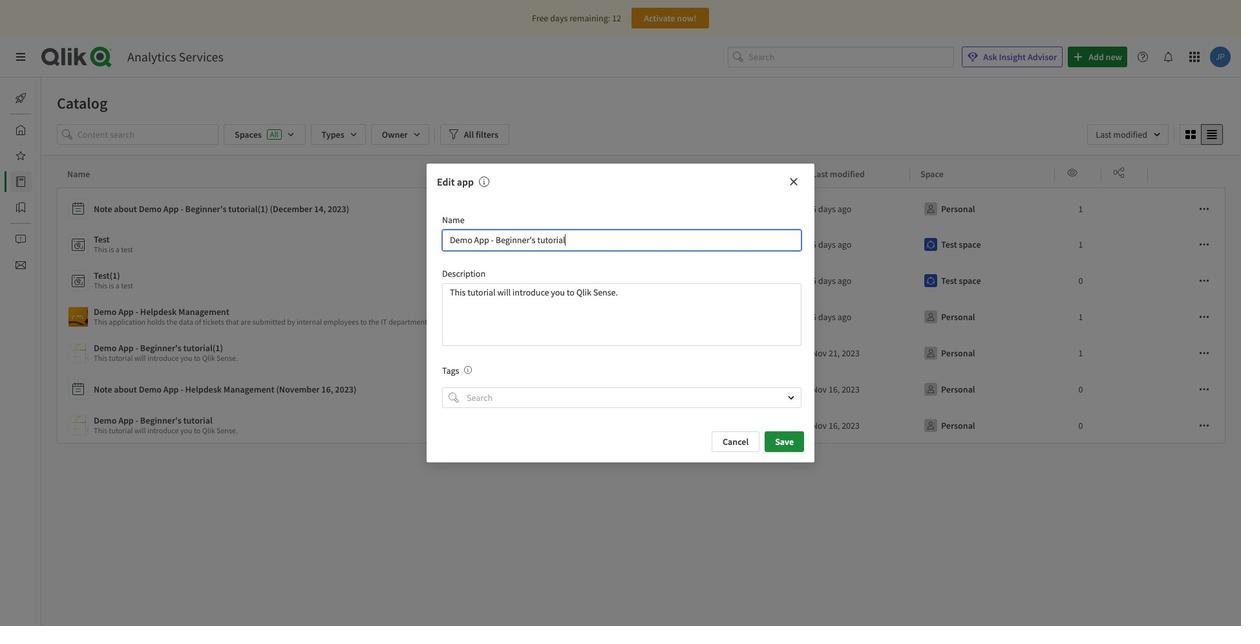 Task type: locate. For each thing, give the bounding box(es) containing it.
will down demo app - helpdesk management
[[134, 353, 146, 363]]

nov for 1
[[812, 347, 827, 359]]

note cell
[[693, 371, 802, 407]]

14,
[[314, 203, 326, 215]]

you inside 'demo app - beginner's tutorial(1) this tutorial will introduce you to qlik sense.'
[[180, 353, 192, 363]]

0 vertical spatial introduce
[[147, 353, 179, 363]]

1
[[1079, 203, 1084, 215], [1079, 239, 1084, 250], [1079, 311, 1084, 323], [1079, 347, 1084, 359]]

app for demo app - beginner's tutorial
[[758, 420, 772, 431]]

qlik sense app for demo app - beginner's tutorial
[[717, 420, 772, 431]]

2 qlik sense app image from the top
[[69, 343, 88, 363]]

a up test(1)
[[116, 244, 120, 254]]

2 vertical spatial james peterson
[[581, 384, 641, 395]]

0 vertical spatial helpdesk
[[140, 306, 177, 318]]

test space cell
[[911, 226, 1055, 263], [911, 263, 1055, 299]]

2 5 days ago button from the top
[[812, 270, 852, 291]]

0 vertical spatial is
[[109, 244, 114, 254]]

2 a from the top
[[116, 281, 120, 290]]

test this is a test
[[94, 233, 133, 254]]

app inside 'demo app - beginner's tutorial(1) this tutorial will introduce you to qlik sense.'
[[118, 342, 134, 354]]

3 0 cell from the top
[[1055, 407, 1102, 444]]

1 vertical spatial name
[[442, 214, 465, 226]]

nov 21, 2023 cell
[[802, 335, 911, 371]]

activate
[[644, 12, 676, 24]]

5
[[812, 203, 817, 215], [812, 239, 817, 250], [812, 275, 817, 286]]

personal cell
[[911, 188, 1055, 226], [911, 299, 1055, 335], [911, 335, 1055, 371], [911, 371, 1055, 407], [911, 407, 1055, 444]]

james peterson image
[[559, 272, 576, 289], [559, 345, 576, 362], [559, 381, 576, 398]]

beginner's
[[185, 203, 227, 215], [140, 342, 182, 354], [140, 415, 182, 426]]

1 vertical spatial a
[[116, 281, 120, 290]]

5 personal button from the top
[[921, 415, 978, 436]]

about
[[114, 203, 137, 215], [114, 384, 137, 395]]

navigation pane element
[[0, 83, 70, 281]]

app inside demo app - beginner's tutorial this tutorial will introduce you to qlik sense.
[[118, 415, 134, 426]]

personal cell for 6 days ago
[[911, 299, 1055, 335]]

1 vertical spatial you
[[180, 426, 192, 435]]

test inside test this is a test
[[94, 233, 110, 245]]

1 will from the top
[[134, 353, 146, 363]]

2 vertical spatial peterson
[[607, 384, 641, 395]]

is inside test(1) this is a test
[[109, 281, 114, 290]]

1 vertical spatial 0
[[1079, 384, 1084, 395]]

sense. inside 'demo app - beginner's tutorial(1) this tutorial will introduce you to qlik sense.'
[[217, 353, 238, 363]]

2 peterson from the top
[[607, 275, 641, 286]]

catalog image
[[16, 177, 26, 187]]

0 vertical spatial sense.
[[217, 353, 238, 363]]

app inside dialog
[[457, 176, 474, 188]]

demo inside 'demo app - beginner's tutorial(1) this tutorial will introduce you to qlik sense.'
[[94, 342, 117, 354]]

4 this from the top
[[94, 426, 107, 435]]

demo
[[139, 203, 162, 215], [94, 306, 117, 318], [94, 342, 117, 354], [139, 384, 162, 395], [94, 415, 117, 426]]

1 vertical spatial test space button
[[921, 270, 984, 291]]

personal button for nov 16, 2023
[[921, 415, 978, 436]]

will inside demo app - beginner's tutorial this tutorial will introduce you to qlik sense.
[[134, 426, 146, 435]]

edit app dialog
[[427, 164, 815, 462]]

1 qlik sense app from the top
[[717, 239, 772, 250]]

0 horizontal spatial helpdesk
[[140, 306, 177, 318]]

2023) right (november at the left of the page
[[335, 384, 357, 395]]

1 vertical spatial 2023
[[842, 384, 860, 395]]

0 horizontal spatial name
[[67, 168, 90, 180]]

1 vertical spatial tutorial(1)
[[183, 342, 223, 354]]

save button
[[765, 431, 805, 452]]

1 about from the top
[[114, 203, 137, 215]]

5 days ago for 1
[[812, 239, 852, 250]]

tutorial for demo app - beginner's tutorial(1)
[[109, 353, 133, 363]]

about up test this is a test
[[114, 203, 137, 215]]

peterson
[[607, 239, 641, 250], [607, 275, 641, 286], [607, 384, 641, 395]]

16,
[[322, 384, 333, 395], [829, 384, 840, 395], [829, 420, 840, 431]]

3 qlik sense app from the top
[[717, 420, 772, 431]]

test right test(1)
[[121, 281, 133, 290]]

nov 16, 2023 cell
[[802, 371, 911, 407], [802, 407, 911, 444]]

2 personal cell from the top
[[911, 299, 1055, 335]]

1 vertical spatial james peterson
[[581, 275, 641, 286]]

test space button
[[921, 234, 984, 255], [921, 270, 984, 291]]

is down test this is a test
[[109, 281, 114, 290]]

will right qlik sense app image at the left of the page
[[134, 426, 146, 435]]

days for test
[[819, 239, 836, 250]]

2 sense. from the top
[[217, 426, 238, 435]]

note about demo app - beginner's tutorial(1) (december 14, 2023) button
[[68, 196, 543, 222]]

demo for demo app - beginner's tutorial(1) this tutorial will introduce you to qlik sense.
[[94, 342, 117, 354]]

2 vertical spatial sense
[[733, 420, 756, 431]]

16, for nov 16, 2023 button
[[829, 420, 840, 431]]

5 days ago
[[812, 203, 852, 215], [812, 239, 852, 250], [812, 275, 852, 286]]

0 cell
[[1055, 263, 1102, 299], [1055, 371, 1102, 407], [1055, 407, 1102, 444]]

2 test space button from the top
[[921, 270, 984, 291]]

note inside note about demo app - beginner's tutorial(1) (december 14, 2023) "button"
[[94, 203, 112, 215]]

1 to from the top
[[194, 353, 201, 363]]

2 vertical spatial james peterson image
[[559, 381, 576, 398]]

- inside demo app - beginner's tutorial this tutorial will introduce you to qlik sense.
[[136, 415, 138, 426]]

james
[[581, 239, 605, 250], [581, 275, 605, 286], [581, 384, 605, 395]]

days
[[550, 12, 568, 24], [819, 203, 836, 215], [819, 239, 836, 250], [819, 275, 836, 286], [819, 311, 836, 323]]

2 qlik sense app from the top
[[717, 275, 772, 286]]

2 vertical spatial 2023
[[842, 420, 860, 431]]

1 qlik sense app cell from the top
[[693, 226, 802, 263]]

james for test
[[581, 239, 605, 250]]

1 vertical spatial qlik sense app image
[[69, 343, 88, 363]]

tutorial(1) inside "button"
[[228, 203, 268, 215]]

2 2023 from the top
[[842, 384, 860, 395]]

now!
[[677, 12, 697, 24]]

3 james peterson image from the top
[[559, 381, 576, 398]]

1 peterson from the top
[[607, 239, 641, 250]]

- inside 'demo app - beginner's tutorial(1) this tutorial will introduce you to qlik sense.'
[[136, 342, 138, 354]]

is inside test this is a test
[[109, 244, 114, 254]]

1 vertical spatial test space
[[942, 275, 981, 286]]

introduce inside 'demo app - beginner's tutorial(1) this tutorial will introduce you to qlik sense.'
[[147, 353, 179, 363]]

catalog up the home in the left of the page
[[57, 93, 108, 113]]

personal
[[942, 203, 976, 215], [942, 311, 976, 323], [942, 347, 976, 359], [942, 384, 976, 395], [942, 420, 976, 431]]

2023
[[842, 347, 860, 359], [842, 384, 860, 395], [842, 420, 860, 431]]

1 vertical spatial is
[[109, 281, 114, 290]]

- for management
[[136, 306, 138, 318]]

16, right (november at the left of the page
[[322, 384, 333, 395]]

2 to from the top
[[194, 426, 201, 435]]

1 horizontal spatial tutorial(1)
[[228, 203, 268, 215]]

qlik inside 'demo app - beginner's tutorial(1) this tutorial will introduce you to qlik sense.'
[[202, 353, 215, 363]]

about for note about demo app - beginner's tutorial(1) (december 14, 2023)
[[114, 203, 137, 215]]

app
[[164, 203, 179, 215], [118, 306, 134, 318], [118, 342, 134, 354], [164, 384, 179, 395], [118, 415, 134, 426]]

james peterson image for note
[[559, 381, 576, 398]]

6 days ago cell
[[802, 299, 911, 335]]

nov 16, 2023
[[812, 384, 860, 395], [812, 420, 860, 431]]

1 vertical spatial management
[[224, 384, 275, 395]]

nov
[[812, 347, 827, 359], [812, 384, 827, 395], [812, 420, 827, 431]]

12
[[612, 12, 621, 24]]

0 vertical spatial catalog
[[57, 93, 108, 113]]

home image
[[16, 125, 26, 135]]

1 vertical spatial space
[[959, 275, 981, 286]]

1 sense. from the top
[[217, 353, 238, 363]]

test inside test(1) this is a test
[[121, 281, 133, 290]]

2 personal button from the top
[[921, 307, 978, 327]]

0 vertical spatial tutorial(1)
[[228, 203, 268, 215]]

nov left 21,
[[812, 347, 827, 359]]

3 personal button from the top
[[921, 343, 978, 363]]

sense
[[733, 239, 756, 250], [733, 275, 756, 286], [733, 420, 756, 431]]

name
[[67, 168, 90, 180], [442, 214, 465, 226]]

2 test space from the top
[[942, 275, 981, 286]]

test(1) this is a test
[[94, 270, 133, 290]]

2 space from the top
[[959, 275, 981, 286]]

3 1 cell from the top
[[1055, 299, 1102, 335]]

0 vertical spatial to
[[194, 353, 201, 363]]

1 test space button from the top
[[921, 234, 984, 255]]

qlik sense app cell for test(1)
[[693, 263, 802, 299]]

2 vertical spatial nov
[[812, 420, 827, 431]]

1 nov from the top
[[812, 347, 827, 359]]

2 test from the top
[[121, 281, 133, 290]]

2 sense from the top
[[733, 275, 756, 286]]

0 vertical spatial 0
[[1079, 275, 1084, 286]]

1 vertical spatial helpdesk
[[185, 384, 222, 395]]

- for tutorial(1)
[[136, 342, 138, 354]]

edit app
[[437, 176, 474, 188]]

note about demo app - beginner's tutorial(1) (december 14, 2023)
[[94, 203, 349, 215]]

catalog
[[57, 93, 108, 113], [41, 176, 70, 188]]

qlik
[[717, 239, 732, 250], [717, 275, 732, 286], [202, 353, 215, 363], [717, 420, 732, 431], [202, 426, 215, 435]]

nov inside cell
[[812, 347, 827, 359]]

introduce
[[147, 353, 179, 363], [147, 426, 179, 435]]

app
[[457, 176, 474, 188], [758, 239, 772, 250], [758, 275, 772, 286], [758, 420, 772, 431]]

open image
[[788, 394, 795, 401]]

0 vertical spatial james peterson
[[581, 239, 641, 250]]

about inside button
[[114, 384, 137, 395]]

tutorial down note about demo app - helpdesk management (november 16, 2023)
[[183, 415, 213, 426]]

3 5 from the top
[[812, 275, 817, 286]]

tutorial inside 'demo app - beginner's tutorial(1) this tutorial will introduce you to qlik sense.'
[[109, 353, 133, 363]]

helpdesk up 'demo app - beginner's tutorial(1) this tutorial will introduce you to qlik sense.'
[[140, 306, 177, 318]]

management
[[179, 306, 229, 318], [224, 384, 275, 395]]

0 vertical spatial you
[[180, 353, 192, 363]]

note about demo app - helpdesk management (november 16, 2023)
[[94, 384, 357, 395]]

nov 16, 2023 for nov 16, 2023 button
[[812, 420, 860, 431]]

is up test(1)
[[109, 244, 114, 254]]

3 1 from the top
[[1079, 311, 1084, 323]]

1 vertical spatial sense.
[[217, 426, 238, 435]]

- inside "button"
[[181, 203, 184, 215]]

app for demo app - beginner's tutorial this tutorial will introduce you to qlik sense.
[[118, 415, 134, 426]]

0 vertical spatial a
[[116, 244, 120, 254]]

1 nov 16, 2023 cell from the top
[[802, 371, 911, 407]]

sense. for demo app - beginner's tutorial
[[217, 426, 238, 435]]

2023)
[[328, 203, 349, 215], [335, 384, 357, 395]]

2 1 from the top
[[1079, 239, 1084, 250]]

you down note about demo app - helpdesk management (november 16, 2023)
[[180, 426, 192, 435]]

1 vertical spatial james
[[581, 275, 605, 286]]

james peterson
[[581, 239, 641, 250], [581, 275, 641, 286], [581, 384, 641, 395]]

james peterson cell
[[548, 226, 693, 263], [548, 263, 693, 299], [548, 371, 693, 407]]

tutorial(1) left (december
[[228, 203, 268, 215]]

-
[[181, 203, 184, 215], [136, 306, 138, 318], [136, 342, 138, 354], [181, 384, 184, 395], [136, 415, 138, 426]]

cancel button
[[712, 431, 760, 452]]

1 vertical spatial sense
[[733, 275, 756, 286]]

0 vertical spatial 5 days ago button
[[812, 234, 852, 255]]

5 days ago button for 1
[[812, 234, 852, 255]]

5 for 0
[[812, 275, 817, 286]]

1 vertical spatial catalog
[[41, 176, 70, 188]]

2 qlik sense app cell from the top
[[693, 263, 802, 299]]

3 personal from the top
[[942, 347, 976, 359]]

nov 16, 2023 button
[[812, 415, 860, 436]]

nov right open "icon"
[[812, 384, 827, 395]]

3 qlik sense app cell from the top
[[693, 407, 802, 444]]

1 horizontal spatial helpdesk
[[185, 384, 222, 395]]

1 vertical spatial 5 days ago
[[812, 239, 852, 250]]

tutorial(1)
[[228, 203, 268, 215], [183, 342, 223, 354]]

2 nov 16, 2023 cell from the top
[[802, 407, 911, 444]]

you up note about demo app - helpdesk management (november 16, 2023)
[[180, 353, 192, 363]]

2 personal from the top
[[942, 311, 976, 323]]

a inside test this is a test
[[116, 244, 120, 254]]

3 sense from the top
[[733, 420, 756, 431]]

test for test
[[942, 239, 958, 250]]

sense.
[[217, 353, 238, 363], [217, 426, 238, 435]]

1 vertical spatial about
[[114, 384, 137, 395]]

personal cell for nov 16, 2023
[[911, 407, 1055, 444]]

tutorial
[[109, 353, 133, 363], [183, 415, 213, 426], [109, 426, 133, 435]]

1 vertical spatial 2023)
[[335, 384, 357, 395]]

1 introduce from the top
[[147, 353, 179, 363]]

1 vertical spatial beginner's
[[140, 342, 182, 354]]

demo inside demo app - beginner's tutorial this tutorial will introduce you to qlik sense.
[[94, 415, 117, 426]]

helpdesk
[[140, 306, 177, 318], [185, 384, 222, 395]]

collections image
[[16, 202, 26, 213]]

qlik sense app
[[717, 239, 772, 250], [717, 275, 772, 286], [717, 420, 772, 431]]

qlik sense app image inside demo app - helpdesk management button
[[69, 307, 88, 327]]

3 james from the top
[[581, 384, 605, 395]]

1 1 from the top
[[1079, 203, 1084, 215]]

you
[[180, 353, 192, 363], [180, 426, 192, 435]]

a inside test(1) this is a test
[[116, 281, 120, 290]]

nov 16, 2023 for the nov 16, 2023 cell associated with note
[[812, 384, 860, 395]]

2 will from the top
[[134, 426, 146, 435]]

0 vertical spatial test space button
[[921, 234, 984, 255]]

1 0 cell from the top
[[1055, 263, 1102, 299]]

1 vertical spatial will
[[134, 426, 146, 435]]

2023) inside "button"
[[328, 203, 349, 215]]

nov 16, 2023 up nov 16, 2023 button
[[812, 384, 860, 395]]

3 2023 from the top
[[842, 420, 860, 431]]

0 vertical spatial 2023
[[842, 347, 860, 359]]

start typing a tag name. select an existing tag or create a new tag by pressing enter or comma. press backspace to remove a tag. image
[[465, 366, 472, 373]]

0 vertical spatial qlik sense app
[[717, 239, 772, 250]]

2023) for note about demo app - beginner's tutorial(1) (december 14, 2023)
[[328, 203, 349, 215]]

0 vertical spatial james peterson image
[[559, 272, 576, 289]]

Description text field
[[442, 283, 802, 346]]

0 vertical spatial james
[[581, 239, 605, 250]]

1 vertical spatial nov 16, 2023
[[812, 420, 860, 431]]

3 ago from the top
[[838, 275, 852, 286]]

personal button
[[921, 199, 978, 219], [921, 307, 978, 327], [921, 343, 978, 363], [921, 379, 978, 400], [921, 415, 978, 436]]

1 james peterson cell from the top
[[548, 226, 693, 263]]

3 5 days ago from the top
[[812, 275, 852, 286]]

to down note about demo app - helpdesk management (november 16, 2023)
[[194, 426, 201, 435]]

2 is from the top
[[109, 281, 114, 290]]

2 james peterson from the top
[[581, 275, 641, 286]]

2 you from the top
[[180, 426, 192, 435]]

test
[[94, 233, 110, 245], [942, 239, 958, 250], [942, 275, 958, 286]]

0 vertical spatial will
[[134, 353, 146, 363]]

4 personal from the top
[[942, 384, 976, 395]]

analytics
[[127, 49, 176, 65]]

personal cell for nov 21, 2023
[[911, 335, 1055, 371]]

qlik sense app cell
[[693, 226, 802, 263], [693, 263, 802, 299], [693, 407, 802, 444]]

to inside demo app - beginner's tutorial this tutorial will introduce you to qlik sense.
[[194, 426, 201, 435]]

2 vertical spatial 0
[[1079, 420, 1084, 431]]

filters region
[[41, 122, 1242, 155]]

2 james from the top
[[581, 275, 605, 286]]

0 vertical spatial peterson
[[607, 239, 641, 250]]

0 vertical spatial 2023)
[[328, 203, 349, 215]]

0 vertical spatial beginner's
[[185, 203, 227, 215]]

nov 21, 2023 button
[[812, 343, 860, 363]]

free
[[532, 12, 549, 24]]

4 ago from the top
[[838, 311, 852, 323]]

a down test this is a test
[[116, 281, 120, 290]]

1 horizontal spatial name
[[442, 214, 465, 226]]

cell
[[548, 188, 693, 226], [693, 188, 802, 226], [1102, 188, 1149, 226], [1149, 188, 1227, 226], [1102, 226, 1149, 263], [1149, 226, 1227, 263], [1102, 263, 1149, 299], [1149, 263, 1227, 299], [548, 299, 693, 335], [693, 299, 802, 335], [1102, 299, 1149, 335], [1149, 299, 1227, 335], [548, 335, 693, 371], [693, 335, 802, 371], [1102, 335, 1149, 371], [1149, 335, 1227, 371], [1102, 371, 1149, 407], [1149, 371, 1227, 407], [548, 407, 693, 444], [1102, 407, 1149, 444], [1149, 407, 1227, 444]]

1 is from the top
[[109, 244, 114, 254]]

demo app - helpdesk management
[[94, 306, 229, 318]]

2023) right "14,"
[[328, 203, 349, 215]]

open sidebar menu image
[[16, 52, 26, 62]]

2 vertical spatial 5 days ago
[[812, 275, 852, 286]]

0 vertical spatial sense
[[733, 239, 756, 250]]

1 vertical spatial to
[[194, 426, 201, 435]]

1 vertical spatial qlik sense app
[[717, 275, 772, 286]]

test space for 0
[[942, 275, 981, 286]]

viewed by image
[[1068, 167, 1078, 178]]

1 vertical spatial james peterson image
[[559, 345, 576, 362]]

test up test(1) this is a test in the left of the page
[[121, 244, 133, 254]]

will
[[134, 353, 146, 363], [134, 426, 146, 435]]

personal button for 6 days ago
[[921, 307, 978, 327]]

introduce for tutorial(1)
[[147, 353, 179, 363]]

will inside 'demo app - beginner's tutorial(1) this tutorial will introduce you to qlik sense.'
[[134, 353, 146, 363]]

tutorial down demo app - helpdesk management
[[109, 353, 133, 363]]

james peterson image for qlik sense app
[[559, 272, 576, 289]]

2 5 days ago cell from the top
[[802, 226, 911, 263]]

0 vertical spatial space
[[959, 239, 981, 250]]

2 test space cell from the top
[[911, 263, 1055, 299]]

1 cell for 6 days ago
[[1055, 299, 1102, 335]]

alerts image
[[16, 234, 26, 244]]

1 james peterson image from the top
[[559, 272, 576, 289]]

Search text field
[[749, 46, 955, 67]]

0 vertical spatial management
[[179, 306, 229, 318]]

0 vertical spatial qlik sense app image
[[69, 307, 88, 327]]

you inside demo app - beginner's tutorial this tutorial will introduce you to qlik sense.
[[180, 426, 192, 435]]

tutorial right qlik sense app image at the left of the page
[[109, 426, 133, 435]]

1 5 days ago button from the top
[[812, 234, 852, 255]]

2 james peterson cell from the top
[[548, 263, 693, 299]]

helpdesk up demo app - beginner's tutorial this tutorial will introduce you to qlik sense.
[[185, 384, 222, 395]]

app for test(1)
[[758, 275, 772, 286]]

1 vertical spatial peterson
[[607, 275, 641, 286]]

1 vertical spatial test
[[121, 281, 133, 290]]

note inside note cell
[[717, 384, 735, 395]]

(december
[[270, 203, 312, 215]]

space
[[959, 239, 981, 250], [959, 275, 981, 286]]

qlik inside demo app - beginner's tutorial this tutorial will introduce you to qlik sense.
[[202, 426, 215, 435]]

days inside 6 days ago button
[[819, 311, 836, 323]]

4 1 from the top
[[1079, 347, 1084, 359]]

5 days ago cell for test
[[802, 226, 911, 263]]

a
[[116, 244, 120, 254], [116, 281, 120, 290]]

16, right save button
[[829, 420, 840, 431]]

management inside demo app - helpdesk management button
[[179, 306, 229, 318]]

0 vertical spatial test space
[[942, 239, 981, 250]]

2023) inside button
[[335, 384, 357, 395]]

note
[[94, 203, 112, 215], [94, 384, 112, 395], [717, 384, 735, 395]]

1 cell
[[1055, 188, 1102, 226], [1055, 226, 1102, 263], [1055, 299, 1102, 335], [1055, 335, 1102, 371]]

2 vertical spatial beginner's
[[140, 415, 182, 426]]

3 5 days ago cell from the top
[[802, 263, 911, 299]]

sense. down note about demo app - helpdesk management (november 16, 2023)
[[217, 426, 238, 435]]

1 test from the top
[[121, 244, 133, 254]]

4 1 cell from the top
[[1055, 335, 1102, 371]]

4 personal button from the top
[[921, 379, 978, 400]]

qlik sense app image for demo app - helpdesk management
[[69, 307, 88, 327]]

demo app - helpdesk management button
[[68, 304, 543, 330]]

test space button for 0
[[921, 270, 984, 291]]

name right the catalog image at the left
[[67, 168, 90, 180]]

0 vertical spatial test
[[121, 244, 133, 254]]

qlik sense app image
[[69, 307, 88, 327], [69, 343, 88, 363]]

ask insight advisor
[[984, 51, 1058, 63]]

0 vertical spatial 5 days ago
[[812, 203, 852, 215]]

name down edit app
[[442, 214, 465, 226]]

catalog right the catalog image at the left
[[41, 176, 70, 188]]

2 this from the top
[[94, 281, 107, 290]]

sense. for demo app - beginner's tutorial(1)
[[217, 353, 238, 363]]

1 vertical spatial introduce
[[147, 426, 179, 435]]

management inside note about demo app - helpdesk management (november 16, 2023) button
[[224, 384, 275, 395]]

0 horizontal spatial tutorial(1)
[[183, 342, 223, 354]]

1 2023 from the top
[[842, 347, 860, 359]]

test space
[[942, 239, 981, 250], [942, 275, 981, 286]]

5 personal from the top
[[942, 420, 976, 431]]

a for test
[[116, 244, 120, 254]]

0 vertical spatial nov
[[812, 347, 827, 359]]

analytics services element
[[127, 49, 224, 65]]

2 vertical spatial 5
[[812, 275, 817, 286]]

test
[[121, 244, 133, 254], [121, 281, 133, 290]]

2 ago from the top
[[838, 239, 852, 250]]

1 vertical spatial nov
[[812, 384, 827, 395]]

1 james from the top
[[581, 239, 605, 250]]

1 this from the top
[[94, 244, 107, 254]]

test for test
[[121, 244, 133, 254]]

management up 'demo app - beginner's tutorial(1) this tutorial will introduce you to qlik sense.'
[[179, 306, 229, 318]]

nov 16, 2023 right save button
[[812, 420, 860, 431]]

2 nov 16, 2023 from the top
[[812, 420, 860, 431]]

to inside 'demo app - beginner's tutorial(1) this tutorial will introduce you to qlik sense.'
[[194, 353, 201, 363]]

0 vertical spatial nov 16, 2023
[[812, 384, 860, 395]]

5 days ago cell
[[802, 188, 911, 226], [802, 226, 911, 263], [802, 263, 911, 299]]

note inside note about demo app - helpdesk management (november 16, 2023) button
[[94, 384, 112, 395]]

5 personal cell from the top
[[911, 407, 1055, 444]]

beginner's for tutorial(1)
[[140, 342, 182, 354]]

to up note about demo app - helpdesk management (november 16, 2023)
[[194, 353, 201, 363]]

2 1 cell from the top
[[1055, 226, 1102, 263]]

searchbar element
[[728, 46, 955, 67]]

3 0 from the top
[[1079, 420, 1084, 431]]

search element
[[449, 392, 459, 403]]

16, down 21,
[[829, 384, 840, 395]]

to
[[194, 353, 201, 363], [194, 426, 201, 435]]

personal for 6 days ago
[[942, 311, 976, 323]]

ago
[[838, 203, 852, 215], [838, 239, 852, 250], [838, 275, 852, 286], [838, 311, 852, 323]]

sense. inside demo app - beginner's tutorial this tutorial will introduce you to qlik sense.
[[217, 426, 238, 435]]

will for tutorial(1)
[[134, 353, 146, 363]]

test inside test this is a test
[[121, 244, 133, 254]]

1 sense from the top
[[733, 239, 756, 250]]

0 vertical spatial name
[[67, 168, 90, 180]]

2 vertical spatial qlik sense app
[[717, 420, 772, 431]]

1 0 from the top
[[1079, 275, 1084, 286]]

name inside edit app dialog
[[442, 214, 465, 226]]

sense. up note about demo app - helpdesk management (november 16, 2023)
[[217, 353, 238, 363]]

beginner's inside demo app - beginner's tutorial this tutorial will introduce you to qlik sense.
[[140, 415, 182, 426]]

about up demo app - beginner's tutorial this tutorial will introduce you to qlik sense.
[[114, 384, 137, 395]]

is
[[109, 244, 114, 254], [109, 281, 114, 290]]

introduce inside demo app - beginner's tutorial this tutorial will introduce you to qlik sense.
[[147, 426, 179, 435]]

0 cell for nov 16, 2023
[[1055, 407, 1102, 444]]

management left (november at the left of the page
[[224, 384, 275, 395]]

6 days ago button
[[812, 307, 852, 327]]

2 5 days ago from the top
[[812, 239, 852, 250]]

1 qlik sense app image from the top
[[69, 307, 88, 327]]

0 vertical spatial 5
[[812, 203, 817, 215]]

tutorial(1) up note about demo app - helpdesk management (november 16, 2023)
[[183, 342, 223, 354]]

1 james peterson from the top
[[581, 239, 641, 250]]

3 james peterson from the top
[[581, 384, 641, 395]]

getting started image
[[16, 93, 26, 103]]

peterson for test
[[607, 239, 641, 250]]

demo inside "button"
[[139, 203, 162, 215]]

peterson for test(1)
[[607, 275, 641, 286]]

1 vertical spatial 5 days ago button
[[812, 270, 852, 291]]

1 a from the top
[[116, 244, 120, 254]]

0
[[1079, 275, 1084, 286], [1079, 384, 1084, 395], [1079, 420, 1084, 431]]

qlik sense app cell for test
[[693, 226, 802, 263]]

qlik for test
[[717, 239, 732, 250]]

nov right save button
[[812, 420, 827, 431]]

demo app - beginner's tutorial this tutorial will introduce you to qlik sense.
[[94, 415, 238, 435]]

about inside "button"
[[114, 203, 137, 215]]

3 nov from the top
[[812, 420, 827, 431]]

demo app - beginner's tutorial(1) this tutorial will introduce you to qlik sense.
[[94, 342, 238, 363]]

0 vertical spatial about
[[114, 203, 137, 215]]

app for demo app - helpdesk management
[[118, 306, 134, 318]]

5 days ago button
[[812, 234, 852, 255], [812, 270, 852, 291]]

3 this from the top
[[94, 353, 107, 363]]

2 about from the top
[[114, 384, 137, 395]]

16, inside nov 16, 2023 button
[[829, 420, 840, 431]]

1 test space from the top
[[942, 239, 981, 250]]

this
[[94, 244, 107, 254], [94, 281, 107, 290], [94, 353, 107, 363], [94, 426, 107, 435]]

2 vertical spatial james
[[581, 384, 605, 395]]

to for tutorial(1)
[[194, 353, 201, 363]]

beginner's inside 'demo app - beginner's tutorial(1) this tutorial will introduce you to qlik sense.'
[[140, 342, 182, 354]]

2 introduce from the top
[[147, 426, 179, 435]]

1 vertical spatial 5
[[812, 239, 817, 250]]



Task type: describe. For each thing, give the bounding box(es) containing it.
Search text field
[[464, 387, 777, 408]]

last modified
[[812, 168, 865, 180]]

about for note about demo app - helpdesk management (november 16, 2023)
[[114, 384, 137, 395]]

this inside demo app - beginner's tutorial this tutorial will introduce you to qlik sense.
[[94, 426, 107, 435]]

james peterson cell for test(1)
[[548, 263, 693, 299]]

to for tutorial
[[194, 426, 201, 435]]

2 0 cell from the top
[[1055, 371, 1102, 407]]

days for test(1)
[[819, 275, 836, 286]]

1 personal from the top
[[942, 203, 976, 215]]

space for 1
[[959, 239, 981, 250]]

ago for demo app - helpdesk management
[[838, 311, 852, 323]]

note for note about demo app - helpdesk management (november 16, 2023)
[[94, 384, 112, 395]]

services
[[179, 49, 224, 65]]

free days remaining: 12
[[532, 12, 621, 24]]

demo for demo app - beginner's tutorial this tutorial will introduce you to qlik sense.
[[94, 415, 117, 426]]

days for demo app - helpdesk management
[[819, 311, 836, 323]]

you for tutorial(1)
[[180, 353, 192, 363]]

test space for 1
[[942, 239, 981, 250]]

qlik for test(1)
[[717, 275, 732, 286]]

helpdesk inside note about demo app - helpdesk management (november 16, 2023) button
[[185, 384, 222, 395]]

home link
[[10, 120, 64, 140]]

james peterson cell for test
[[548, 226, 693, 263]]

demo for demo app - helpdesk management
[[94, 306, 117, 318]]

app for demo app - beginner's tutorial(1) this tutorial will introduce you to qlik sense.
[[118, 342, 134, 354]]

nov for 0
[[812, 420, 827, 431]]

0 for 2023
[[1079, 420, 1084, 431]]

sense for demo app - beginner's tutorial
[[733, 420, 756, 431]]

2023 for 1
[[842, 347, 860, 359]]

3 peterson from the top
[[607, 384, 641, 395]]

this inside test(1) this is a test
[[94, 281, 107, 290]]

qlik sense app image for demo app - beginner's tutorial(1)
[[69, 343, 88, 363]]

last modified image
[[1088, 124, 1169, 145]]

helpdesk inside demo app - helpdesk management button
[[140, 306, 177, 318]]

Content search text field
[[78, 124, 219, 145]]

qlik sense app cell for demo app - beginner's tutorial
[[693, 407, 802, 444]]

space for 0
[[959, 275, 981, 286]]

nov 16, 2023 cell for note
[[802, 371, 911, 407]]

1 personal cell from the top
[[911, 188, 1055, 226]]

5 days ago cell for test(1)
[[802, 263, 911, 299]]

2023) for note about demo app - helpdesk management (november 16, 2023)
[[335, 384, 357, 395]]

test space button for 1
[[921, 234, 984, 255]]

Name text field
[[442, 230, 802, 251]]

1 for 6 days ago
[[1079, 311, 1084, 323]]

app inside "button"
[[164, 203, 179, 215]]

2 0 from the top
[[1079, 384, 1084, 395]]

16, for the nov 16, 2023 cell associated with note
[[829, 384, 840, 395]]

is for test
[[109, 244, 114, 254]]

analytics services
[[127, 49, 224, 65]]

activate now! link
[[632, 8, 709, 28]]

6
[[812, 311, 817, 323]]

start typing a tag name. select an existing tag or create a new tag by pressing enter or comma. press backspace to remove a tag. tooltip
[[459, 364, 472, 376]]

used in image
[[1114, 167, 1125, 178]]

beginner's for tutorial
[[140, 415, 182, 426]]

5 days ago button for 0
[[812, 270, 852, 291]]

modified
[[830, 168, 865, 180]]

james peterson for test(1)
[[581, 275, 641, 286]]

will for tutorial
[[134, 426, 146, 435]]

3 james peterson cell from the top
[[548, 371, 693, 407]]

test(1)
[[94, 270, 120, 281]]

test for test(1)
[[121, 281, 133, 290]]

- for tutorial
[[136, 415, 138, 426]]

1 5 days ago from the top
[[812, 203, 852, 215]]

alerts link
[[10, 229, 63, 250]]

catalog inside navigation pane element
[[41, 176, 70, 188]]

5 days ago for 0
[[812, 275, 852, 286]]

space
[[921, 168, 944, 180]]

ask insight advisor button
[[963, 47, 1063, 67]]

alerts
[[41, 233, 63, 245]]

james peterson image
[[559, 236, 576, 253]]

remaining:
[[570, 12, 611, 24]]

test space cell for 0
[[911, 263, 1055, 299]]

insight
[[1000, 51, 1026, 63]]

2023 for 0
[[842, 420, 860, 431]]

nov 21, 2023
[[812, 347, 860, 359]]

catalog link
[[10, 171, 70, 192]]

ask
[[984, 51, 998, 63]]

16, inside note about demo app - helpdesk management (november 16, 2023) button
[[322, 384, 333, 395]]

switch view group
[[1180, 124, 1224, 145]]

21,
[[829, 347, 840, 359]]

subscriptions image
[[16, 260, 26, 270]]

sense for test
[[733, 239, 756, 250]]

james peterson for test
[[581, 239, 641, 250]]

ago for test
[[838, 239, 852, 250]]

personal for nov 16, 2023
[[942, 420, 976, 431]]

1 cell for nov 21, 2023
[[1055, 335, 1102, 371]]

ago for test(1)
[[838, 275, 852, 286]]

qlik sense app image
[[69, 416, 88, 435]]

description
[[442, 267, 486, 279]]

edit
[[437, 176, 455, 188]]

1 ago from the top
[[838, 203, 852, 215]]

favorites image
[[16, 151, 26, 161]]

activate now!
[[644, 12, 697, 24]]

cancel
[[723, 436, 749, 447]]

nov 16, 2023 cell for qlik sense app
[[802, 407, 911, 444]]

4 personal cell from the top
[[911, 371, 1055, 407]]

1 personal button from the top
[[921, 199, 978, 219]]

(november
[[276, 384, 320, 395]]

this inside 'demo app - beginner's tutorial(1) this tutorial will introduce you to qlik sense.'
[[94, 353, 107, 363]]

sense for test(1)
[[733, 275, 756, 286]]

beginner's inside "button"
[[185, 203, 227, 215]]

1 5 days ago cell from the top
[[802, 188, 911, 226]]

qlik sense app for test(1)
[[717, 275, 772, 286]]

last
[[812, 168, 828, 180]]

advisor
[[1028, 51, 1058, 63]]

is for test(1)
[[109, 281, 114, 290]]

test space cell for 1
[[911, 226, 1055, 263]]

introduce for tutorial
[[147, 426, 179, 435]]

0 cell for 5 days ago
[[1055, 263, 1102, 299]]

personal button for nov 21, 2023
[[921, 343, 978, 363]]

1 cell for 5 days ago
[[1055, 226, 1102, 263]]

test for test(1)
[[942, 275, 958, 286]]

5 for 1
[[812, 239, 817, 250]]

you for tutorial
[[180, 426, 192, 435]]

qlik sense app for test
[[717, 239, 772, 250]]

1 5 from the top
[[812, 203, 817, 215]]

2 james peterson image from the top
[[559, 345, 576, 362]]

1 for nov 21, 2023
[[1079, 347, 1084, 359]]

search image
[[449, 392, 459, 403]]

1 1 cell from the top
[[1055, 188, 1102, 226]]

tags
[[442, 364, 459, 376]]

qlik for demo app - beginner's tutorial
[[717, 420, 732, 431]]

2 nov from the top
[[812, 384, 827, 395]]

1 for 5 days ago
[[1079, 239, 1084, 250]]

home
[[41, 124, 64, 136]]

james for test(1)
[[581, 275, 605, 286]]

tutorial(1) inside 'demo app - beginner's tutorial(1) this tutorial will introduce you to qlik sense.'
[[183, 342, 223, 354]]

6 days ago
[[812, 311, 852, 323]]

note for note about demo app - beginner's tutorial(1) (december 14, 2023)
[[94, 203, 112, 215]]

note about demo app - helpdesk management (november 16, 2023) button
[[68, 376, 543, 402]]

personal for nov 21, 2023
[[942, 347, 976, 359]]

a for test(1)
[[116, 281, 120, 290]]

save
[[776, 436, 794, 447]]

this inside test this is a test
[[94, 244, 107, 254]]



Task type: vqa. For each thing, say whether or not it's contained in the screenshot.
the topmost and
no



